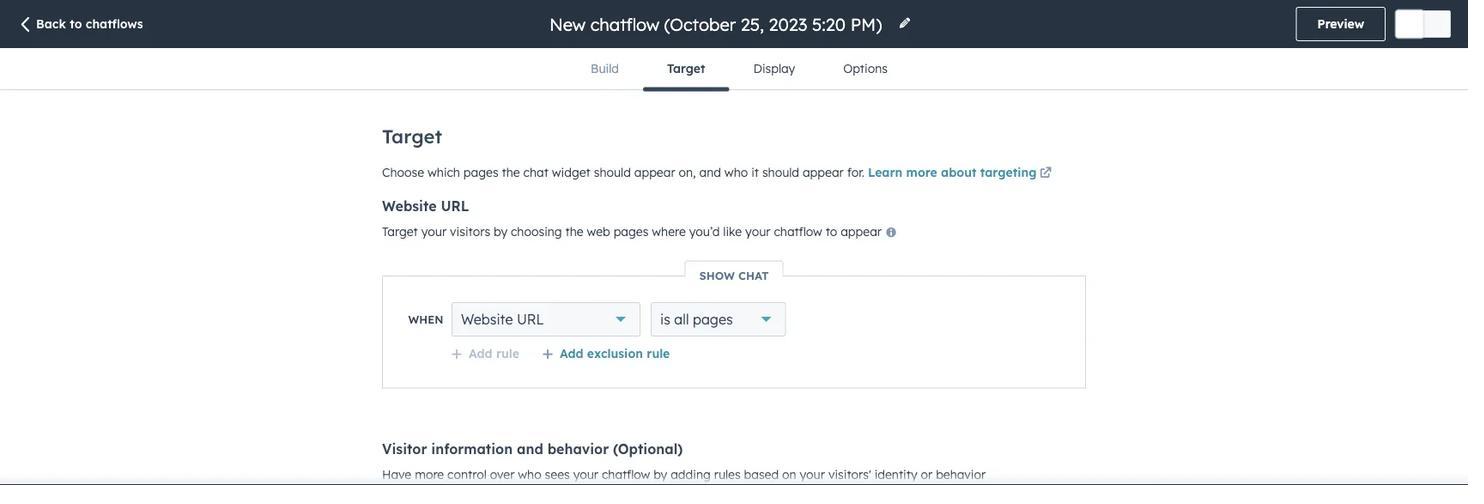 Task type: vqa. For each thing, say whether or not it's contained in the screenshot.
Marketing
no



Task type: locate. For each thing, give the bounding box(es) containing it.
website
[[382, 198, 437, 215], [461, 311, 513, 328]]

identity
[[875, 467, 918, 482]]

rules
[[714, 467, 741, 482]]

navigation
[[567, 48, 912, 91]]

more right learn
[[907, 164, 938, 179]]

should right widget
[[594, 164, 631, 179]]

0 vertical spatial to
[[70, 16, 82, 31]]

pages right all
[[693, 311, 733, 328]]

pages right which
[[464, 164, 499, 179]]

add for add exclusion rule
[[560, 346, 584, 361]]

target
[[667, 61, 705, 76], [382, 125, 442, 148], [382, 224, 418, 239]]

website url up add rule
[[461, 311, 544, 328]]

appear
[[634, 164, 676, 179], [803, 164, 844, 179], [841, 224, 882, 239]]

0 horizontal spatial by
[[494, 224, 508, 239]]

1 should from the left
[[594, 164, 631, 179]]

1 vertical spatial who
[[518, 467, 542, 482]]

and right on,
[[699, 164, 721, 179]]

navigation containing build
[[567, 48, 912, 91]]

choose
[[382, 164, 424, 179]]

target up choose
[[382, 125, 442, 148]]

chatflow
[[774, 224, 822, 239], [602, 467, 650, 482]]

chatflow right 'like'
[[774, 224, 822, 239]]

1 link opens in a new window image from the top
[[1040, 163, 1052, 184]]

appear left for. on the right top of page
[[803, 164, 844, 179]]

2 add from the left
[[560, 346, 584, 361]]

website down choose
[[382, 198, 437, 215]]

rule
[[496, 346, 520, 361], [647, 346, 670, 361]]

add rule button
[[451, 346, 520, 361]]

should
[[594, 164, 631, 179], [763, 164, 800, 179]]

to inside button
[[70, 16, 82, 31]]

targeting
[[981, 164, 1037, 179]]

adding
[[671, 467, 711, 482]]

website url
[[382, 198, 469, 215], [461, 311, 544, 328]]

add
[[469, 346, 493, 361], [560, 346, 584, 361]]

1 horizontal spatial who
[[725, 164, 748, 179]]

1 horizontal spatial rule
[[647, 346, 670, 361]]

website up the add rule button
[[461, 311, 513, 328]]

back to chatflows
[[36, 16, 143, 31]]

control
[[448, 467, 487, 482]]

chatflow down (optional)
[[602, 467, 650, 482]]

0 horizontal spatial who
[[518, 467, 542, 482]]

target down choose
[[382, 224, 418, 239]]

1 horizontal spatial add
[[560, 346, 584, 361]]

1 horizontal spatial chatflow
[[774, 224, 822, 239]]

1 vertical spatial the
[[566, 224, 584, 239]]

rule down website url popup button
[[496, 346, 520, 361]]

which
[[428, 164, 460, 179]]

1 vertical spatial url
[[517, 311, 544, 328]]

build
[[591, 61, 619, 76]]

pages right the web
[[614, 224, 649, 239]]

2 link opens in a new window image from the top
[[1040, 167, 1052, 179]]

0 vertical spatial website url
[[382, 198, 469, 215]]

your right on
[[800, 467, 825, 482]]

by down (optional)
[[654, 467, 668, 482]]

target inside button
[[667, 61, 705, 76]]

rule down 'is' at the bottom left of page
[[647, 346, 670, 361]]

visitor
[[382, 440, 427, 457]]

on,
[[679, 164, 696, 179]]

more right have
[[415, 467, 444, 482]]

1 horizontal spatial to
[[826, 224, 838, 239]]

0 horizontal spatial chatflow
[[602, 467, 650, 482]]

your
[[421, 224, 447, 239], [746, 224, 771, 239], [573, 467, 599, 482], [800, 467, 825, 482]]

widget
[[552, 164, 591, 179]]

2 vertical spatial pages
[[693, 311, 733, 328]]

1 horizontal spatial and
[[699, 164, 721, 179]]

0 vertical spatial target
[[667, 61, 705, 76]]

visitors'
[[829, 467, 871, 482]]

for.
[[847, 164, 865, 179]]

to
[[70, 16, 82, 31], [826, 224, 838, 239]]

0 vertical spatial website
[[382, 198, 437, 215]]

pages inside popup button
[[693, 311, 733, 328]]

should right the it
[[763, 164, 800, 179]]

1 vertical spatial and
[[517, 440, 543, 457]]

preview button
[[1296, 7, 1386, 41]]

1 vertical spatial more
[[415, 467, 444, 482]]

more for have
[[415, 467, 444, 482]]

0 vertical spatial who
[[725, 164, 748, 179]]

visitors
[[450, 224, 490, 239]]

and
[[699, 164, 721, 179], [517, 440, 543, 457]]

appear down for. on the right top of page
[[841, 224, 882, 239]]

0 horizontal spatial url
[[441, 198, 469, 215]]

1 horizontal spatial pages
[[614, 224, 649, 239]]

behavior up sees
[[548, 440, 609, 457]]

0 horizontal spatial rule
[[496, 346, 520, 361]]

0 vertical spatial pages
[[464, 164, 499, 179]]

more
[[907, 164, 938, 179], [415, 467, 444, 482]]

it
[[752, 164, 759, 179]]

you'd
[[689, 224, 720, 239]]

your left visitors
[[421, 224, 447, 239]]

the left the web
[[566, 224, 584, 239]]

0 vertical spatial more
[[907, 164, 938, 179]]

0 vertical spatial by
[[494, 224, 508, 239]]

information
[[431, 440, 513, 457]]

(optional)
[[613, 440, 683, 457]]

where
[[652, 224, 686, 239]]

1 vertical spatial behavior
[[936, 467, 986, 482]]

None field
[[548, 12, 888, 36]]

and right information
[[517, 440, 543, 457]]

who left the it
[[725, 164, 748, 179]]

behavior right or
[[936, 467, 986, 482]]

0 horizontal spatial should
[[594, 164, 631, 179]]

0 horizontal spatial to
[[70, 16, 82, 31]]

target right build
[[667, 61, 705, 76]]

0 horizontal spatial more
[[415, 467, 444, 482]]

1 vertical spatial website url
[[461, 311, 544, 328]]

pages for all
[[693, 311, 733, 328]]

target your visitors by choosing the web pages where you'd like your chatflow to appear
[[382, 224, 885, 239]]

over
[[490, 467, 515, 482]]

or
[[921, 467, 933, 482]]

2 horizontal spatial pages
[[693, 311, 733, 328]]

display button
[[730, 48, 819, 89]]

1 vertical spatial to
[[826, 224, 838, 239]]

1 horizontal spatial should
[[763, 164, 800, 179]]

1 horizontal spatial more
[[907, 164, 938, 179]]

1 horizontal spatial the
[[566, 224, 584, 239]]

chat
[[739, 268, 769, 283]]

website url down which
[[382, 198, 469, 215]]

the left chat
[[502, 164, 520, 179]]

target button
[[643, 48, 730, 91]]

display
[[754, 61, 795, 76]]

by right visitors
[[494, 224, 508, 239]]

0 horizontal spatial pages
[[464, 164, 499, 179]]

1 horizontal spatial by
[[654, 467, 668, 482]]

0 horizontal spatial website
[[382, 198, 437, 215]]

url up visitors
[[441, 198, 469, 215]]

0 vertical spatial chatflow
[[774, 224, 822, 239]]

have
[[382, 467, 412, 482]]

who down visitor information and  behavior (optional)
[[518, 467, 542, 482]]

behavior
[[548, 440, 609, 457], [936, 467, 986, 482]]

the
[[502, 164, 520, 179], [566, 224, 584, 239]]

1 horizontal spatial website
[[461, 311, 513, 328]]

pages
[[464, 164, 499, 179], [614, 224, 649, 239], [693, 311, 733, 328]]

sees
[[545, 467, 570, 482]]

0 horizontal spatial the
[[502, 164, 520, 179]]

about
[[941, 164, 977, 179]]

0 horizontal spatial add
[[469, 346, 493, 361]]

url
[[441, 198, 469, 215], [517, 311, 544, 328]]

learn
[[868, 164, 903, 179]]

1 vertical spatial website
[[461, 311, 513, 328]]

link opens in a new window image
[[1040, 163, 1052, 184], [1040, 167, 1052, 179]]

0 horizontal spatial behavior
[[548, 440, 609, 457]]

who
[[725, 164, 748, 179], [518, 467, 542, 482]]

url up add rule
[[517, 311, 544, 328]]

1 horizontal spatial url
[[517, 311, 544, 328]]

by
[[494, 224, 508, 239], [654, 467, 668, 482]]

0 horizontal spatial and
[[517, 440, 543, 457]]

choose which pages the chat widget should appear on, and who it should appear for.
[[382, 164, 868, 179]]

1 add from the left
[[469, 346, 493, 361]]

1 vertical spatial chatflow
[[602, 467, 650, 482]]



Task type: describe. For each thing, give the bounding box(es) containing it.
2 vertical spatial target
[[382, 224, 418, 239]]

0 vertical spatial the
[[502, 164, 520, 179]]

build button
[[567, 48, 643, 89]]

your right 'like'
[[746, 224, 771, 239]]

on
[[782, 467, 797, 482]]

add rule
[[469, 346, 520, 361]]

link opens in a new window image inside learn more about targeting link
[[1040, 167, 1052, 179]]

1 vertical spatial pages
[[614, 224, 649, 239]]

learn more about targeting
[[868, 164, 1037, 179]]

when
[[408, 313, 443, 326]]

1 vertical spatial target
[[382, 125, 442, 148]]

add exclusion rule
[[560, 346, 670, 361]]

url inside popup button
[[517, 311, 544, 328]]

is all pages
[[660, 311, 733, 328]]

is
[[660, 311, 671, 328]]

more for learn
[[907, 164, 938, 179]]

have more control over who sees your chatflow by adding rules based on your visitors' identity or behavior
[[382, 467, 986, 482]]

1 rule from the left
[[496, 346, 520, 361]]

website url button
[[452, 302, 641, 337]]

exclusion
[[587, 346, 643, 361]]

pages for which
[[464, 164, 499, 179]]

visitor information and  behavior (optional)
[[382, 440, 683, 457]]

show chat
[[699, 268, 769, 283]]

website inside popup button
[[461, 311, 513, 328]]

is all pages button
[[651, 302, 786, 337]]

appear left on,
[[634, 164, 676, 179]]

options
[[843, 61, 888, 76]]

0 vertical spatial and
[[699, 164, 721, 179]]

all
[[674, 311, 689, 328]]

web
[[587, 224, 610, 239]]

chatflows
[[86, 16, 143, 31]]

chat
[[524, 164, 549, 179]]

back to chatflows button
[[17, 16, 143, 35]]

your right sees
[[573, 467, 599, 482]]

choosing
[[511, 224, 562, 239]]

add for add rule
[[469, 346, 493, 361]]

2 should from the left
[[763, 164, 800, 179]]

1 vertical spatial by
[[654, 467, 668, 482]]

preview
[[1318, 16, 1365, 31]]

0 vertical spatial behavior
[[548, 440, 609, 457]]

1 horizontal spatial behavior
[[936, 467, 986, 482]]

learn more about targeting link
[[868, 163, 1055, 184]]

0 vertical spatial url
[[441, 198, 469, 215]]

2 rule from the left
[[647, 346, 670, 361]]

show
[[699, 268, 735, 283]]

back
[[36, 16, 66, 31]]

show chat link
[[686, 268, 783, 283]]

options button
[[819, 48, 912, 89]]

add exclusion rule button
[[542, 346, 670, 361]]

website url inside popup button
[[461, 311, 544, 328]]

like
[[723, 224, 742, 239]]

based
[[744, 467, 779, 482]]



